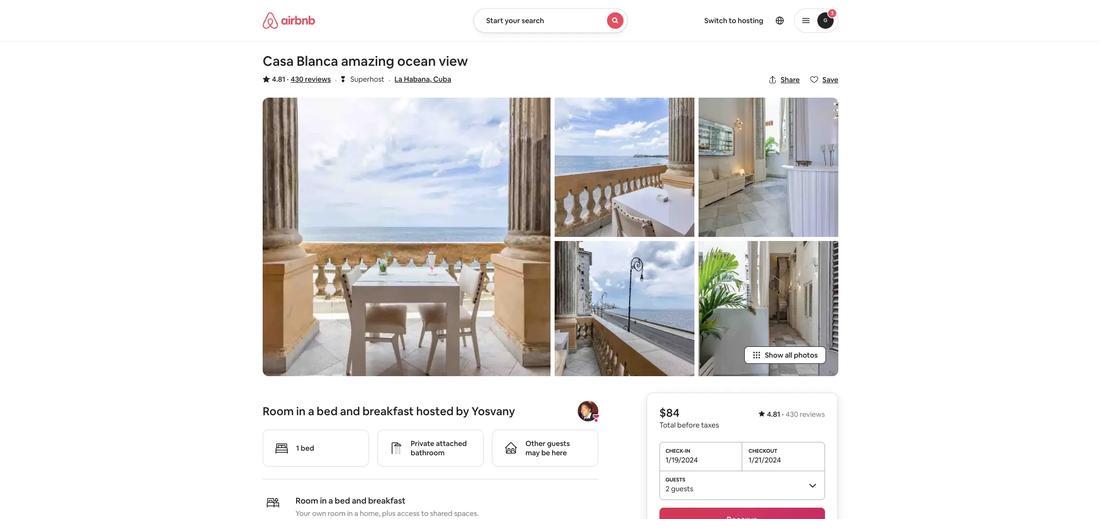 Task type: locate. For each thing, give the bounding box(es) containing it.
and for hosted
[[340, 404, 360, 419]]

1 horizontal spatial 4.81 · 430 reviews
[[767, 410, 826, 419]]

be
[[542, 449, 551, 458]]

casa blanca amazing ocean view image 1 image
[[263, 98, 551, 377]]

0 vertical spatial breakfast
[[363, 404, 414, 419]]

ocean
[[397, 52, 436, 70]]

habana,
[[404, 75, 432, 84]]

1 horizontal spatial guests
[[672, 485, 694, 494]]

private attached bathroom
[[411, 439, 467, 458]]

1 horizontal spatial 430
[[786, 410, 799, 419]]

a up 1 bed on the left
[[308, 404, 314, 419]]

1 vertical spatial in
[[320, 496, 327, 507]]

2
[[666, 485, 670, 494]]

home,
[[360, 509, 381, 518]]

switch to hosting link
[[699, 10, 770, 31]]

breakfast left hosted
[[363, 404, 414, 419]]

bed for room in a bed and breakfast your own room in a home, plus access to shared spaces.
[[335, 496, 350, 507]]

breakfast inside the room in a bed and breakfast your own room in a home, plus access to shared spaces.
[[368, 496, 406, 507]]

4.81 · 430 reviews
[[272, 75, 331, 84], [767, 410, 826, 419]]

1 vertical spatial 4.81 · 430 reviews
[[767, 410, 826, 419]]

0 vertical spatial bed
[[317, 404, 338, 419]]

bathroom
[[411, 449, 445, 458]]

a left home,
[[355, 509, 358, 518]]

0 vertical spatial and
[[340, 404, 360, 419]]

may
[[526, 449, 540, 458]]

0 horizontal spatial to
[[421, 509, 429, 518]]

to
[[729, 16, 737, 25], [421, 509, 429, 518]]

0 vertical spatial room
[[263, 404, 294, 419]]

0 vertical spatial 4.81 · 430 reviews
[[272, 75, 331, 84]]

guests right 2 in the bottom right of the page
[[672, 485, 694, 494]]

before
[[678, 421, 700, 430]]

a
[[308, 404, 314, 419], [329, 496, 333, 507], [355, 509, 358, 518]]

0 vertical spatial guests
[[547, 439, 570, 449]]

1 vertical spatial guests
[[672, 485, 694, 494]]

2 vertical spatial bed
[[335, 496, 350, 507]]

guests for other guests may be here
[[547, 439, 570, 449]]

1 vertical spatial reviews
[[800, 410, 826, 419]]

superhost
[[351, 75, 385, 84]]

·
[[287, 75, 289, 84], [335, 75, 337, 85], [389, 75, 391, 85], [782, 410, 784, 419]]

casa blanca amazing ocean view image 4 image
[[699, 98, 839, 237]]

4.81 up 1/21/2024
[[767, 410, 781, 419]]

la
[[395, 75, 403, 84]]

guests inside popup button
[[672, 485, 694, 494]]

and
[[340, 404, 360, 419], [352, 496, 367, 507]]

room in a bed and breakfast hosted by yosvany
[[263, 404, 515, 419]]

430
[[291, 75, 304, 84], [786, 410, 799, 419]]

1 vertical spatial a
[[329, 496, 333, 507]]

a for room in a bed and breakfast hosted by yosvany
[[308, 404, 314, 419]]

1 horizontal spatial in
[[320, 496, 327, 507]]

reviews
[[305, 75, 331, 84], [800, 410, 826, 419]]

room inside the room in a bed and breakfast your own room in a home, plus access to shared spaces.
[[296, 496, 318, 507]]

all
[[785, 351, 793, 360]]

3
[[831, 10, 834, 16]]

2 guests
[[666, 485, 694, 494]]

casa blanca amazing ocean view image 5 image
[[699, 241, 839, 377]]

1/21/2024
[[749, 456, 782, 465]]

to inside the room in a bed and breakfast your own room in a home, plus access to shared spaces.
[[421, 509, 429, 518]]

0 horizontal spatial 430
[[291, 75, 304, 84]]

guests for 2 guests
[[672, 485, 694, 494]]

1
[[296, 444, 299, 453]]

show
[[765, 351, 784, 360]]

share button
[[765, 71, 804, 88]]

by
[[456, 404, 469, 419]]

in up "own"
[[320, 496, 327, 507]]

1 horizontal spatial a
[[329, 496, 333, 507]]

in right room
[[347, 509, 353, 518]]

save button
[[807, 71, 843, 88]]

your
[[296, 509, 311, 518]]

cuba
[[434, 75, 452, 84]]

in up 1 at the left bottom of the page
[[296, 404, 306, 419]]

1 vertical spatial room
[[296, 496, 318, 507]]

in for room in a bed and breakfast hosted by yosvany
[[296, 404, 306, 419]]

0 horizontal spatial reviews
[[305, 75, 331, 84]]

1 horizontal spatial to
[[729, 16, 737, 25]]

guests
[[547, 439, 570, 449], [672, 485, 694, 494]]

spaces.
[[454, 509, 479, 518]]

casa blanca amazing ocean view
[[263, 52, 468, 70]]

breakfast up "plus"
[[368, 496, 406, 507]]

4.81
[[272, 75, 286, 84], [767, 410, 781, 419]]

hosted
[[416, 404, 454, 419]]

1 vertical spatial breakfast
[[368, 496, 406, 507]]

1 horizontal spatial reviews
[[800, 410, 826, 419]]

in
[[296, 404, 306, 419], [320, 496, 327, 507], [347, 509, 353, 518]]

0 vertical spatial in
[[296, 404, 306, 419]]

0 vertical spatial 4.81
[[272, 75, 286, 84]]

1 vertical spatial to
[[421, 509, 429, 518]]

and inside the room in a bed and breakfast your own room in a home, plus access to shared spaces.
[[352, 496, 367, 507]]

start your search button
[[474, 8, 628, 33]]

0 horizontal spatial room
[[263, 404, 294, 419]]

breakfast
[[363, 404, 414, 419], [368, 496, 406, 507]]

1 horizontal spatial 4.81
[[767, 410, 781, 419]]

a up room
[[329, 496, 333, 507]]

your
[[505, 16, 520, 25]]

· la habana, cuba
[[389, 75, 452, 85]]

1 horizontal spatial room
[[296, 496, 318, 507]]

yosvany is a superhost. image
[[593, 415, 601, 423]]

4.81 down casa
[[272, 75, 286, 84]]

guests right other
[[547, 439, 570, 449]]

and for your
[[352, 496, 367, 507]]

0 horizontal spatial guests
[[547, 439, 570, 449]]

share
[[781, 75, 800, 84]]

switch to hosting
[[705, 16, 764, 25]]

room for room in a bed and breakfast hosted by yosvany
[[263, 404, 294, 419]]

0 horizontal spatial in
[[296, 404, 306, 419]]

Start your search search field
[[474, 8, 628, 33]]

private
[[411, 439, 435, 449]]

room
[[263, 404, 294, 419], [296, 496, 318, 507]]

to right access
[[421, 509, 429, 518]]

1 vertical spatial 4.81
[[767, 410, 781, 419]]

1 vertical spatial 430
[[786, 410, 799, 419]]

attached
[[436, 439, 467, 449]]

guests inside other guests may be here
[[547, 439, 570, 449]]

other
[[526, 439, 546, 449]]

0 vertical spatial to
[[729, 16, 737, 25]]

1 vertical spatial and
[[352, 496, 367, 507]]

bed
[[317, 404, 338, 419], [301, 444, 314, 453], [335, 496, 350, 507]]

yosvany image
[[578, 401, 599, 422]]

bed inside the room in a bed and breakfast your own room in a home, plus access to shared spaces.
[[335, 496, 350, 507]]

2 horizontal spatial a
[[355, 509, 358, 518]]

access
[[397, 509, 420, 518]]

taxes
[[702, 421, 719, 430]]

0 vertical spatial a
[[308, 404, 314, 419]]

2 horizontal spatial in
[[347, 509, 353, 518]]

0 horizontal spatial a
[[308, 404, 314, 419]]

2 vertical spatial in
[[347, 509, 353, 518]]

bed for room in a bed and breakfast hosted by yosvany
[[317, 404, 338, 419]]

to right switch
[[729, 16, 737, 25]]

0 vertical spatial 430
[[291, 75, 304, 84]]



Task type: vqa. For each thing, say whether or not it's contained in the screenshot.
hosted breakfast
yes



Task type: describe. For each thing, give the bounding box(es) containing it.
1 bed
[[296, 444, 314, 453]]

hosting
[[738, 16, 764, 25]]

casa blanca amazing ocean view image 3 image
[[555, 241, 695, 377]]

start your search
[[487, 16, 545, 25]]

casa blanca amazing ocean view image 2 image
[[555, 98, 695, 237]]

3 button
[[795, 8, 839, 33]]

room in a bed and breakfast your own room in a home, plus access to shared spaces.
[[296, 496, 479, 518]]

a for room in a bed and breakfast your own room in a home, plus access to shared spaces.
[[329, 496, 333, 507]]

photos
[[794, 351, 818, 360]]

search
[[522, 16, 545, 25]]

$84
[[660, 406, 680, 420]]

la habana, cuba button
[[395, 73, 452, 85]]

2 vertical spatial a
[[355, 509, 358, 518]]

other guests may be here
[[526, 439, 570, 458]]

total
[[660, 421, 676, 430]]

show all photos button
[[745, 347, 827, 364]]

shared
[[430, 509, 453, 518]]

show all photos
[[765, 351, 818, 360]]

to inside the profile element
[[729, 16, 737, 25]]

here
[[552, 449, 567, 458]]

󰀃
[[341, 74, 345, 84]]

plus
[[382, 509, 396, 518]]

amazing
[[341, 52, 395, 70]]

$84 total before taxes
[[660, 406, 719, 430]]

0 vertical spatial reviews
[[305, 75, 331, 84]]

yosvany
[[472, 404, 515, 419]]

start
[[487, 16, 504, 25]]

save
[[823, 75, 839, 84]]

profile element
[[640, 0, 839, 41]]

view
[[439, 52, 468, 70]]

own
[[312, 509, 326, 518]]

in for room in a bed and breakfast your own room in a home, plus access to shared spaces.
[[320, 496, 327, 507]]

0 horizontal spatial 4.81
[[272, 75, 286, 84]]

430 reviews button
[[291, 74, 331, 84]]

2 guests button
[[660, 471, 826, 500]]

room for room in a bed and breakfast your own room in a home, plus access to shared spaces.
[[296, 496, 318, 507]]

room
[[328, 509, 346, 518]]

yosvany image
[[578, 401, 599, 422]]

casa
[[263, 52, 294, 70]]

breakfast for your
[[368, 496, 406, 507]]

1 vertical spatial bed
[[301, 444, 314, 453]]

0 horizontal spatial 4.81 · 430 reviews
[[272, 75, 331, 84]]

breakfast for hosted
[[363, 404, 414, 419]]

switch
[[705, 16, 728, 25]]

blanca
[[297, 52, 338, 70]]

1/19/2024
[[666, 456, 698, 465]]



